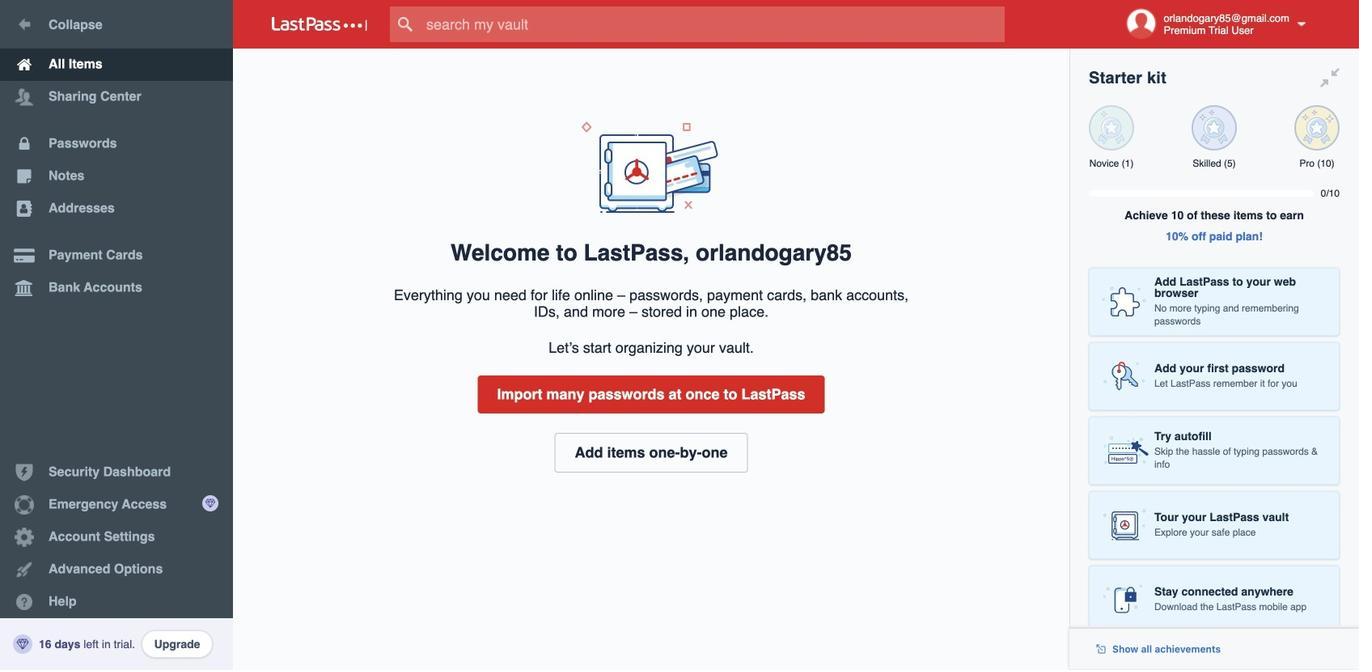 Task type: locate. For each thing, give the bounding box(es) containing it.
Search search field
[[390, 6, 1037, 42]]

search my vault text field
[[390, 6, 1037, 42]]

main navigation navigation
[[0, 0, 233, 670]]

lastpass image
[[272, 17, 368, 32]]



Task type: describe. For each thing, give the bounding box(es) containing it.
main content main content
[[233, 49, 1070, 53]]



Task type: vqa. For each thing, say whether or not it's contained in the screenshot.
"caret right" icon
no



